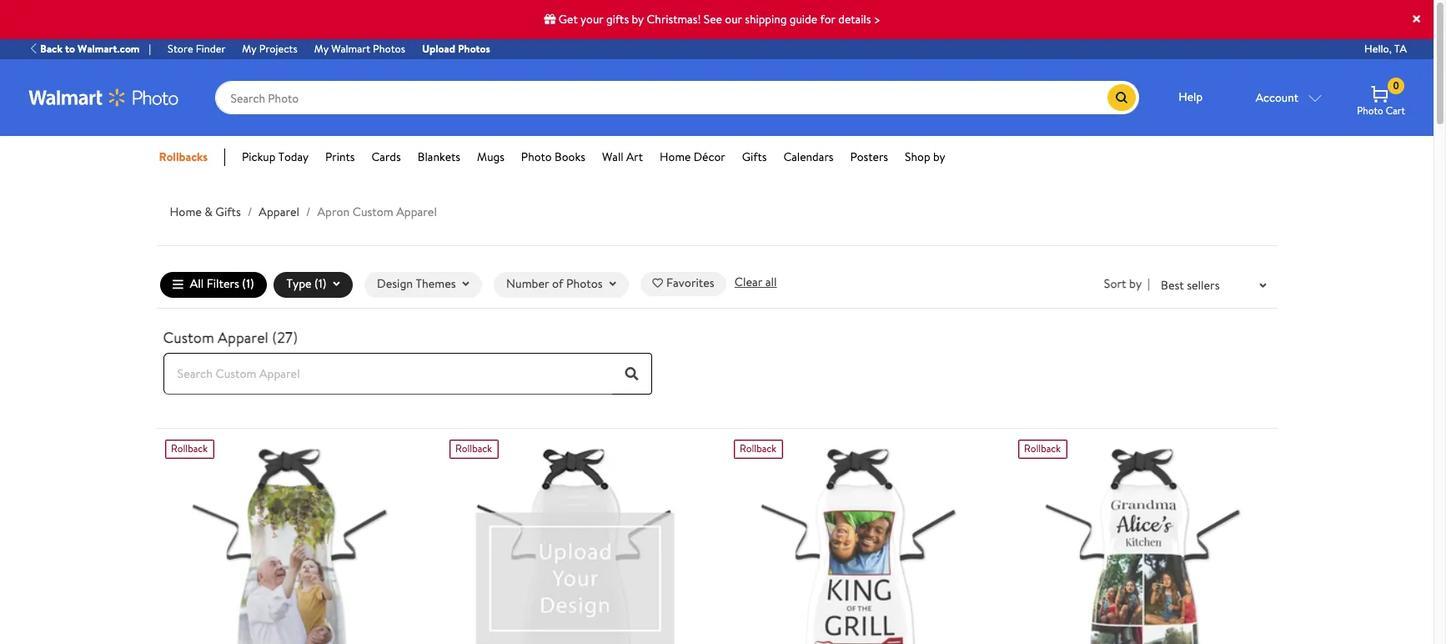 Task type: locate. For each thing, give the bounding box(es) containing it.
photo left books
[[521, 148, 552, 165]]

0 horizontal spatial photos
[[373, 41, 405, 56]]

| left store at the left of the page
[[149, 41, 151, 56]]

décor
[[694, 148, 725, 165]]

1 rollback from the left
[[171, 441, 208, 456]]

back to walmart.com |
[[40, 41, 151, 56]]

gifts right &
[[216, 204, 241, 220]]

store finder
[[168, 41, 226, 56]]

2 my from the left
[[314, 41, 329, 56]]

1 (1) from the left
[[242, 276, 254, 292]]

rollback
[[171, 441, 208, 456], [455, 441, 492, 456], [740, 441, 777, 456], [1024, 441, 1061, 456]]

2 horizontal spatial angle down image
[[609, 279, 616, 290]]

best sellers
[[1161, 277, 1220, 293]]

angle down image
[[333, 279, 340, 290], [463, 279, 469, 290], [609, 279, 616, 290]]

apparel
[[259, 204, 300, 220], [396, 204, 437, 220], [218, 327, 269, 348]]

home for home & gifts
[[170, 204, 202, 220]]

1 vertical spatial photo
[[521, 148, 552, 165]]

custom down all
[[163, 327, 214, 348]]

3 rollback from the left
[[740, 441, 777, 456]]

my for my projects
[[242, 41, 257, 56]]

2 vertical spatial by
[[1130, 276, 1142, 292]]

my left walmart at the top left of page
[[314, 41, 329, 56]]

photos inside "link"
[[373, 41, 405, 56]]

blankets link
[[418, 148, 461, 166]]

angle down image
[[1260, 281, 1267, 292]]

prints
[[325, 148, 355, 165]]

gifts right décor
[[742, 148, 767, 165]]

gifts link
[[742, 148, 767, 166]]

1 vertical spatial home
[[170, 204, 202, 220]]

books
[[555, 148, 586, 165]]

angle down image right themes
[[463, 279, 469, 290]]

apparel left apron
[[259, 204, 300, 220]]

2 angle down image from the left
[[463, 279, 469, 290]]

of
[[552, 276, 563, 292]]

by inside sort-select element
[[1130, 276, 1142, 292]]

rollbacks link
[[159, 148, 225, 166]]

0 horizontal spatial (1)
[[242, 276, 254, 292]]

clear all link
[[735, 273, 777, 291]]

0 vertical spatial by
[[632, 11, 644, 28]]

angle down image for (1)
[[333, 279, 340, 290]]

| left best
[[1148, 276, 1150, 292]]

photo books link
[[521, 148, 586, 166]]

0 vertical spatial gifts
[[742, 148, 767, 165]]

1 horizontal spatial by
[[933, 148, 946, 165]]

clear all
[[735, 273, 777, 290]]

home & gifts
[[170, 204, 241, 220]]

posters link
[[850, 148, 888, 166]]

sort
[[1104, 276, 1127, 292]]

1 horizontal spatial custom
[[353, 204, 394, 220]]

0 horizontal spatial photo
[[521, 148, 552, 165]]

shop by link
[[905, 148, 946, 166]]

|
[[149, 41, 151, 56], [1148, 276, 1150, 292]]

0 horizontal spatial home
[[170, 204, 202, 220]]

photo
[[1357, 103, 1384, 118], [521, 148, 552, 165]]

mugs
[[477, 148, 505, 165]]

pickup
[[242, 148, 276, 165]]

photos right walmart at the top left of page
[[373, 41, 405, 56]]

type (1)
[[287, 276, 327, 292]]

angle down image left heart "image"
[[609, 279, 616, 290]]

0 vertical spatial photo
[[1357, 103, 1384, 118]]

1 angle down image from the left
[[333, 279, 340, 290]]

photo inside "link"
[[521, 148, 552, 165]]

mugs link
[[477, 148, 505, 166]]

gifts
[[742, 148, 767, 165], [216, 204, 241, 220]]

1 horizontal spatial photos
[[458, 41, 490, 56]]

by right sort
[[1130, 276, 1142, 292]]

photos
[[373, 41, 405, 56], [458, 41, 490, 56], [566, 276, 603, 292]]

1 horizontal spatial |
[[1148, 276, 1150, 292]]

1 my from the left
[[242, 41, 257, 56]]

>
[[874, 11, 881, 28]]

home inside 'link'
[[660, 148, 691, 165]]

shop by
[[905, 148, 946, 165]]

0 horizontal spatial my
[[242, 41, 257, 56]]

my left projects
[[242, 41, 257, 56]]

2 rollback from the left
[[455, 441, 492, 456]]

all
[[766, 273, 777, 290]]

1 vertical spatial |
[[1148, 276, 1150, 292]]

angle down image right type (1)
[[333, 279, 340, 290]]

custom right apron
[[353, 204, 394, 220]]

prints link
[[325, 148, 355, 166]]

favorites
[[667, 275, 715, 291]]

filters
[[207, 276, 239, 292]]

home for home décor
[[660, 148, 691, 165]]

custom apparel (27)
[[163, 327, 298, 348]]

by for sort by |
[[1130, 276, 1142, 292]]

0 vertical spatial |
[[149, 41, 151, 56]]

upload
[[422, 41, 455, 56]]

by inside shop by link
[[933, 148, 946, 165]]

photo cart
[[1357, 103, 1406, 118]]

0 horizontal spatial custom
[[163, 327, 214, 348]]

back
[[40, 41, 63, 56]]

1 horizontal spatial photo
[[1357, 103, 1384, 118]]

2 horizontal spatial by
[[1130, 276, 1142, 292]]

0 horizontal spatial angle down image
[[333, 279, 340, 290]]

my inside my walmart photos "link"
[[314, 41, 329, 56]]

(1)
[[242, 276, 254, 292], [315, 276, 327, 292]]

by for shop by
[[933, 148, 946, 165]]

number of photos
[[506, 276, 603, 292]]

upload photos
[[422, 41, 490, 56]]

custom
[[353, 204, 394, 220], [163, 327, 214, 348]]

| inside sort-select element
[[1148, 276, 1150, 292]]

shipping
[[745, 11, 787, 28]]

wall
[[602, 148, 624, 165]]

(1) right filters
[[242, 276, 254, 292]]

0 horizontal spatial |
[[149, 41, 151, 56]]

home décor link
[[660, 148, 725, 166]]

sort-select element
[[1104, 276, 1150, 294]]

cards link
[[372, 148, 401, 166]]

2 horizontal spatial photos
[[566, 276, 603, 292]]

0 vertical spatial home
[[660, 148, 691, 165]]

1 vertical spatial by
[[933, 148, 946, 165]]

apparel link
[[259, 204, 300, 220]]

by
[[632, 11, 644, 28], [933, 148, 946, 165], [1130, 276, 1142, 292]]

home
[[660, 148, 691, 165], [170, 204, 202, 220]]

wall art link
[[602, 148, 643, 166]]

photos right the upload
[[458, 41, 490, 56]]

by right shop
[[933, 148, 946, 165]]

1 horizontal spatial my
[[314, 41, 329, 56]]

home décor
[[660, 148, 725, 165]]

1 vertical spatial gifts
[[216, 204, 241, 220]]

(1) right type
[[315, 276, 327, 292]]

1 horizontal spatial angle down image
[[463, 279, 469, 290]]

1 horizontal spatial (1)
[[315, 276, 327, 292]]

rollback link
[[156, 440, 424, 644], [441, 440, 709, 644], [725, 440, 993, 644], [1010, 440, 1278, 644]]

1 horizontal spatial home
[[660, 148, 691, 165]]

photos right of
[[566, 276, 603, 292]]

photo for photo books
[[521, 148, 552, 165]]

0 vertical spatial custom
[[353, 204, 394, 220]]

pickup today link
[[242, 148, 309, 166]]

my
[[242, 41, 257, 56], [314, 41, 329, 56]]

apparel left (27)
[[218, 327, 269, 348]]

by right "gifts"
[[632, 11, 644, 28]]

apparel down blankets link
[[396, 204, 437, 220]]

my walmart photos link
[[306, 41, 414, 58]]

my projects
[[242, 41, 298, 56]]

photo left "cart"
[[1357, 103, 1384, 118]]

calendars link
[[784, 148, 834, 166]]

home left &
[[170, 204, 202, 220]]

home left décor
[[660, 148, 691, 165]]



Task type: describe. For each thing, give the bounding box(es) containing it.
shop
[[905, 148, 931, 165]]

wall art
[[602, 148, 643, 165]]

1 horizontal spatial gifts
[[742, 148, 767, 165]]

posters
[[850, 148, 888, 165]]

walmart.com
[[78, 41, 140, 56]]

get
[[559, 11, 578, 28]]

back arrow image
[[28, 43, 40, 54]]

account button
[[1237, 81, 1341, 114]]

Search Photo text field
[[215, 81, 1108, 114]]

2 rollback link from the left
[[441, 440, 709, 644]]

pickup today
[[242, 148, 309, 165]]

your
[[581, 11, 604, 28]]

guide
[[790, 11, 818, 28]]

hello,
[[1365, 41, 1392, 56]]

store finder link
[[159, 41, 234, 58]]

home & gifts link
[[170, 204, 241, 220]]

1 vertical spatial custom
[[163, 327, 214, 348]]

sellers
[[1187, 277, 1220, 293]]

art
[[626, 148, 643, 165]]

upload photos link
[[414, 41, 499, 58]]

account
[[1256, 89, 1299, 106]]

themes
[[416, 276, 456, 292]]

blankets
[[418, 148, 461, 165]]

finder
[[196, 41, 226, 56]]

hello, ta
[[1365, 41, 1407, 56]]

0
[[1394, 79, 1400, 93]]

all filters (1)
[[190, 276, 254, 292]]

details
[[839, 11, 871, 28]]

magnifying glass image
[[1115, 90, 1130, 105]]

photo books
[[521, 148, 586, 165]]

my projects link
[[234, 41, 306, 58]]

all
[[190, 276, 204, 292]]

photos for number of photos
[[566, 276, 603, 292]]

photos for my walmart photos
[[373, 41, 405, 56]]

clear
[[735, 273, 763, 290]]

&
[[205, 204, 213, 220]]

christmas!
[[647, 11, 701, 28]]

today
[[278, 148, 309, 165]]

heart image
[[652, 278, 663, 289]]

design themes
[[377, 276, 456, 292]]

design
[[377, 276, 413, 292]]

rollbacks
[[159, 148, 208, 165]]

gift image
[[544, 13, 556, 25]]

projects
[[259, 41, 298, 56]]

apron custom apparel
[[317, 204, 437, 220]]

apron
[[317, 204, 350, 220]]

1 rollback link from the left
[[156, 440, 424, 644]]

my for my walmart photos
[[314, 41, 329, 56]]

3 rollback link from the left
[[725, 440, 993, 644]]

calendars
[[784, 148, 834, 165]]

Search Custom Apparel search field
[[163, 353, 612, 395]]

0 horizontal spatial gifts
[[216, 204, 241, 220]]

get your gifts by christmas! see our shipping guide for details >
[[556, 11, 881, 28]]

number
[[506, 276, 549, 292]]

photo for photo cart
[[1357, 103, 1384, 118]]

see
[[704, 11, 722, 28]]

gifts
[[606, 11, 629, 28]]

to
[[65, 41, 75, 56]]

help link
[[1161, 81, 1220, 114]]

help
[[1179, 88, 1203, 105]]

sort by |
[[1104, 276, 1150, 292]]

best sellers button
[[1150, 268, 1278, 301]]

walmart
[[331, 41, 370, 56]]

best
[[1161, 277, 1184, 293]]

our
[[725, 11, 742, 28]]

cards
[[372, 148, 401, 165]]

store
[[168, 41, 193, 56]]

(27)
[[272, 327, 298, 348]]

my walmart photos
[[314, 41, 405, 56]]

4 rollback from the left
[[1024, 441, 1061, 456]]

3 angle down image from the left
[[609, 279, 616, 290]]

for
[[820, 11, 836, 28]]

0 horizontal spatial by
[[632, 11, 644, 28]]

ta
[[1395, 41, 1407, 56]]

2 (1) from the left
[[315, 276, 327, 292]]

angle down image for themes
[[463, 279, 469, 290]]

type
[[287, 276, 312, 292]]

cart
[[1386, 103, 1406, 118]]

×
[[1411, 4, 1423, 33]]

4 rollback link from the left
[[1010, 440, 1278, 644]]

× link
[[1411, 4, 1423, 33]]



Task type: vqa. For each thing, say whether or not it's contained in the screenshot.
Deck
no



